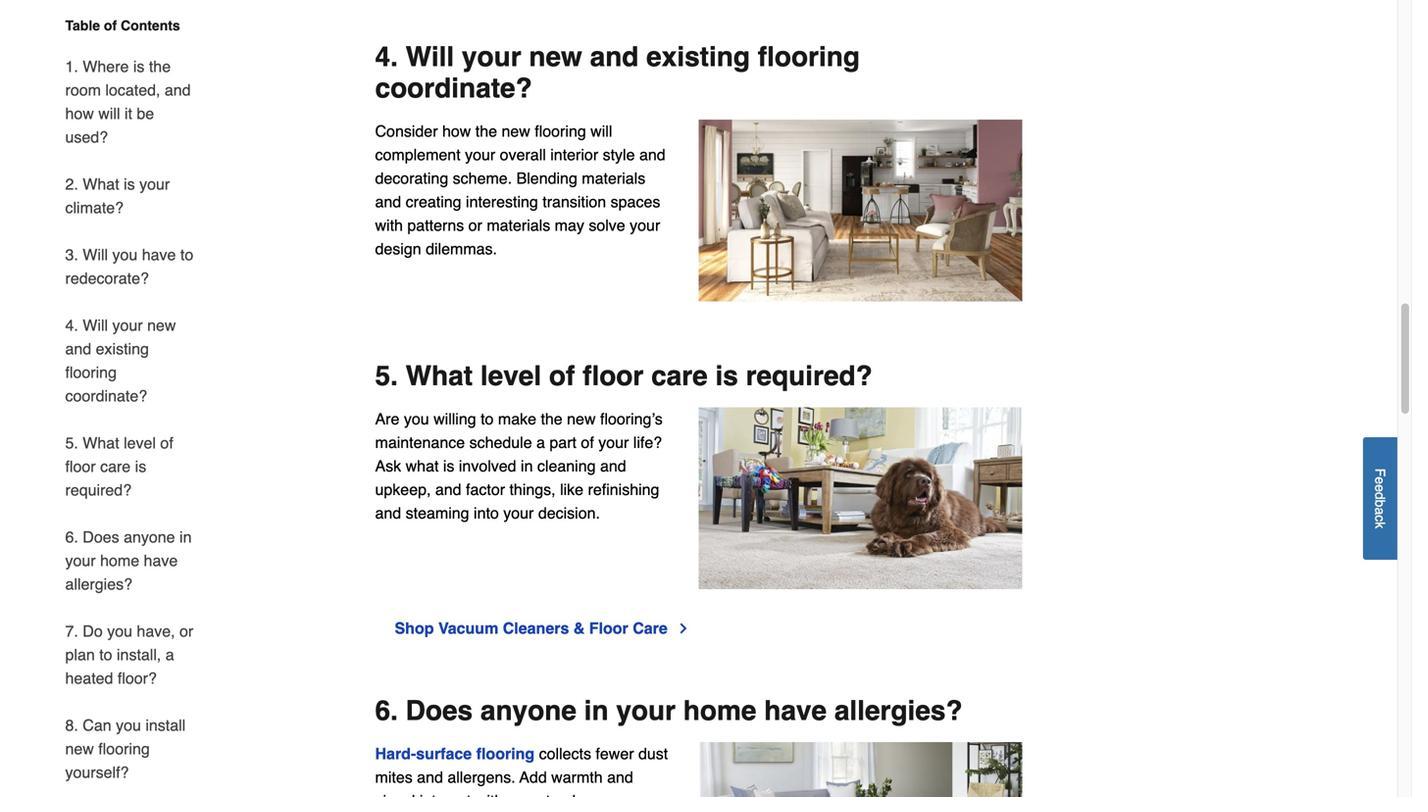 Task type: vqa. For each thing, say whether or not it's contained in the screenshot.
the "replacement"
no



Task type: describe. For each thing, give the bounding box(es) containing it.
5. what level of floor care is required? link
[[65, 420, 197, 514]]

0 vertical spatial required?
[[746, 361, 873, 392]]

7. do you have, or plan to install, a heated floor? link
[[65, 608, 197, 703]]

1 e from the top
[[1373, 477, 1389, 485]]

you for 3. will you have to redecorate?
[[112, 246, 138, 264]]

and up rugs.
[[607, 769, 634, 787]]

style
[[603, 146, 635, 164]]

and up style
[[590, 41, 639, 73]]

visual
[[375, 792, 415, 798]]

8.
[[65, 717, 78, 735]]

blending
[[517, 169, 578, 187]]

1.
[[65, 57, 78, 76]]

hard-surface flooring link
[[375, 745, 535, 764]]

how inside consider how the new flooring will complement your overall interior style and decorating scheme. blending materials and creating interesting transition spaces with patterns or materials may solve your design dilemmas.
[[443, 122, 471, 140]]

part
[[550, 434, 577, 452]]

4. will your new and existing flooring coordinate? link
[[65, 302, 197, 420]]

f
[[1373, 469, 1389, 477]]

table of contents element
[[50, 16, 197, 798]]

1 vertical spatial what
[[406, 361, 473, 392]]

add
[[520, 769, 547, 787]]

a inside "7. do you have, or plan to install, a heated floor?"
[[166, 646, 174, 664]]

care inside "link"
[[100, 458, 131, 476]]

in inside table of contents element
[[180, 528, 192, 547]]

overall
[[500, 146, 546, 164]]

1 vertical spatial does
[[406, 696, 473, 727]]

flooring's
[[600, 410, 663, 428]]

of right table at left top
[[104, 18, 117, 33]]

1 horizontal spatial floor
[[583, 361, 644, 392]]

will for '3. will you have to redecorate?' link
[[83, 246, 108, 264]]

cleaners
[[503, 620, 569, 638]]

2. what is your climate? link
[[65, 161, 197, 232]]

maintenance
[[375, 434, 465, 452]]

of up part at left bottom
[[549, 361, 575, 392]]

what for 5. what level of floor care is required? "link"
[[83, 434, 119, 452]]

mites
[[375, 769, 413, 787]]

7.
[[65, 623, 78, 641]]

what for 2. what is your climate? link
[[83, 175, 119, 193]]

level inside 5. what level of floor care is required?
[[124, 434, 156, 452]]

interior
[[551, 146, 599, 164]]

anyone inside table of contents element
[[124, 528, 175, 547]]

things,
[[510, 481, 556, 499]]

and right style
[[640, 146, 666, 164]]

2. what is your climate?
[[65, 175, 170, 217]]

vacuum
[[439, 620, 499, 638]]

flooring inside 8. can you install new flooring yourself?
[[98, 740, 150, 759]]

life?
[[634, 434, 662, 452]]

are
[[375, 410, 400, 428]]

it
[[125, 105, 132, 123]]

1. where is the room located, and how will it be used? link
[[65, 43, 197, 161]]

upkeep,
[[375, 481, 431, 499]]

d
[[1373, 492, 1389, 500]]

will inside consider how the new flooring will complement your overall interior style and decorating scheme. blending materials and creating interesting transition spaces with patterns or materials may solve your design dilemmas.
[[591, 122, 613, 140]]

hard-surface flooring
[[375, 745, 535, 764]]

your inside 2. what is your climate?
[[139, 175, 170, 193]]

used?
[[65, 128, 108, 146]]

do
[[83, 623, 103, 641]]

3. will you have to redecorate? link
[[65, 232, 197, 302]]

patterns
[[408, 216, 464, 234]]

1 horizontal spatial 6.
[[375, 696, 398, 727]]

0 vertical spatial 5.
[[375, 361, 398, 392]]

the inside 1. where is the room located, and how will it be used?
[[149, 57, 171, 76]]

warmth
[[552, 769, 603, 787]]

have,
[[137, 623, 175, 641]]

or inside "7. do you have, or plan to install, a heated floor?"
[[180, 623, 194, 641]]

plan
[[65, 646, 95, 664]]

new inside consider how the new flooring will complement your overall interior style and decorating scheme. blending materials and creating interesting transition spaces with patterns or materials may solve your design dilemmas.
[[502, 122, 531, 140]]

and down decorating
[[375, 193, 402, 211]]

will inside 1. where is the room located, and how will it be used?
[[98, 105, 120, 123]]

redecorate?
[[65, 269, 149, 288]]

2 vertical spatial have
[[765, 696, 827, 727]]

3. will you have to redecorate?
[[65, 246, 194, 288]]

refinishing
[[588, 481, 660, 499]]

may
[[555, 216, 585, 234]]

1 horizontal spatial home
[[684, 696, 757, 727]]

dust
[[639, 745, 668, 764]]

have inside 6. does anyone in your home have allergies? link
[[144, 552, 178, 570]]

design
[[375, 240, 422, 258]]

a inside are you willing to make the new flooring's maintenance schedule a part of your life? ask what is involved in cleaning and upkeep, and factor things, like refinishing and steaming into your decision.
[[537, 434, 546, 452]]

install
[[146, 717, 186, 735]]

and up refinishing
[[600, 457, 627, 475]]

contents
[[121, 18, 180, 33]]

willing
[[434, 410, 477, 428]]

floor?
[[118, 670, 157, 688]]

complement
[[375, 146, 461, 164]]

ask
[[375, 457, 401, 475]]

is inside 1. where is the room located, and how will it be used?
[[133, 57, 145, 76]]

involved
[[459, 457, 517, 475]]

schedule
[[470, 434, 532, 452]]

decision.
[[539, 504, 600, 523]]

coordinate? inside table of contents element
[[65, 387, 147, 405]]

decorating
[[375, 169, 449, 187]]

will for 4. will your new and existing flooring coordinate? link
[[83, 316, 108, 335]]

climate?
[[65, 199, 124, 217]]

are you willing to make the new flooring's maintenance schedule a part of your life? ask what is involved in cleaning and upkeep, and factor things, like refinishing and steaming into your decision.
[[375, 410, 663, 523]]

new inside are you willing to make the new flooring's maintenance schedule a part of your life? ask what is involved in cleaning and upkeep, and factor things, like refinishing and steaming into your decision.
[[567, 410, 596, 428]]

shop vacuum cleaners & floor care
[[395, 620, 668, 638]]

spaces
[[611, 193, 661, 211]]

0 vertical spatial 5. what level of floor care is required?
[[375, 361, 873, 392]]

consider how the new flooring will complement your overall interior style and decorating scheme. blending materials and creating interesting transition spaces with patterns or materials may solve your design dilemmas.
[[375, 122, 666, 258]]

6. inside table of contents element
[[65, 528, 78, 547]]

c
[[1373, 515, 1389, 522]]

allergies? inside 6. does anyone in your home have allergies?
[[65, 575, 132, 594]]

2.
[[65, 175, 78, 193]]

shop vacuum cleaners & floor care link
[[395, 617, 692, 641]]

be
[[137, 105, 154, 123]]

1 vertical spatial 6. does anyone in your home have allergies?
[[375, 696, 963, 727]]

chevron right image
[[676, 621, 692, 637]]

and up interest
[[417, 769, 443, 787]]

6. does anyone in your home have allergies? inside table of contents element
[[65, 528, 192, 594]]

fewer
[[596, 745, 634, 764]]

have inside 3. will you have to redecorate?
[[142, 246, 176, 264]]

&
[[574, 620, 585, 638]]

steaming
[[406, 504, 470, 523]]

you inside are you willing to make the new flooring's maintenance schedule a part of your life? ask what is involved in cleaning and upkeep, and factor things, like refinishing and steaming into your decision.
[[404, 410, 429, 428]]

located,
[[105, 81, 160, 99]]

the inside are you willing to make the new flooring's maintenance schedule a part of your life? ask what is involved in cleaning and upkeep, and factor things, like refinishing and steaming into your decision.
[[541, 410, 563, 428]]

1. where is the room located, and how will it be used?
[[65, 57, 191, 146]]

is inside 2. what is your climate?
[[124, 175, 135, 193]]

3.
[[65, 246, 78, 264]]

2 horizontal spatial in
[[585, 696, 609, 727]]

b
[[1373, 500, 1389, 508]]

you for 7. do you have, or plan to install, a heated floor?
[[107, 623, 132, 641]]

an open living room and kitchen with rose-painted walls, light furniture and wood floors. image
[[699, 120, 1023, 302]]

0 vertical spatial will
[[406, 41, 454, 73]]

is inside 5. what level of floor care is required? "link"
[[135, 458, 146, 476]]



Task type: locate. For each thing, give the bounding box(es) containing it.
0 horizontal spatial will
[[98, 105, 120, 123]]

2 vertical spatial will
[[83, 316, 108, 335]]

0 horizontal spatial care
[[100, 458, 131, 476]]

allergies? up do
[[65, 575, 132, 594]]

coordinate? up 5. what level of floor care is required? "link"
[[65, 387, 147, 405]]

and down upkeep,
[[375, 504, 402, 523]]

1 vertical spatial a
[[1373, 508, 1389, 515]]

install,
[[117, 646, 161, 664]]

1 horizontal spatial required?
[[746, 361, 873, 392]]

5. what level of floor care is required? inside "link"
[[65, 434, 173, 499]]

cleaning
[[538, 457, 596, 475]]

0 vertical spatial with
[[375, 216, 403, 234]]

1 horizontal spatial coordinate?
[[375, 73, 533, 104]]

in up fewer
[[585, 696, 609, 727]]

f e e d b a c k
[[1373, 469, 1389, 529]]

existing inside 4. will your new and existing flooring coordinate? link
[[96, 340, 149, 358]]

0 vertical spatial 6.
[[65, 528, 78, 547]]

will left it
[[98, 105, 120, 123]]

what inside 5. what level of floor care is required? "link"
[[83, 434, 119, 452]]

5. what level of floor care is required? up flooring's
[[375, 361, 873, 392]]

anyone down 5. what level of floor care is required? "link"
[[124, 528, 175, 547]]

does
[[83, 528, 119, 547], [406, 696, 473, 727]]

to inside "7. do you have, or plan to install, a heated floor?"
[[99, 646, 112, 664]]

you up redecorate?
[[112, 246, 138, 264]]

what
[[83, 175, 119, 193], [406, 361, 473, 392], [83, 434, 119, 452]]

will inside 3. will you have to redecorate?
[[83, 246, 108, 264]]

k
[[1373, 522, 1389, 529]]

flooring inside 4. will your new and existing flooring coordinate? link
[[65, 364, 117, 382]]

into
[[474, 504, 499, 523]]

1 vertical spatial existing
[[96, 340, 149, 358]]

1 vertical spatial anyone
[[481, 696, 577, 727]]

0 vertical spatial 4.
[[375, 41, 398, 73]]

4. inside table of contents element
[[65, 316, 78, 335]]

level up make
[[481, 361, 542, 392]]

a inside button
[[1373, 508, 1389, 515]]

care
[[652, 361, 708, 392], [100, 458, 131, 476]]

8. can you install new flooring yourself? link
[[65, 703, 197, 797]]

yourself?
[[65, 764, 129, 782]]

0 horizontal spatial 5.
[[65, 434, 78, 452]]

4. down redecorate?
[[65, 316, 78, 335]]

allergies?
[[65, 575, 132, 594], [835, 696, 963, 727]]

1 horizontal spatial 5.
[[375, 361, 398, 392]]

coordinate? up consider
[[375, 73, 533, 104]]

5. inside "link"
[[65, 434, 78, 452]]

anyone
[[124, 528, 175, 547], [481, 696, 577, 727]]

required?
[[746, 361, 873, 392], [65, 481, 132, 499]]

you right can
[[116, 717, 141, 735]]

1 vertical spatial required?
[[65, 481, 132, 499]]

you
[[112, 246, 138, 264], [404, 410, 429, 428], [107, 623, 132, 641], [116, 717, 141, 735]]

clean
[[565, 792, 602, 798]]

7. do you have, or plan to install, a heated floor?
[[65, 623, 194, 688]]

scheme.
[[453, 169, 512, 187]]

how
[[65, 105, 94, 123], [443, 122, 471, 140]]

or right have,
[[180, 623, 194, 641]]

1 vertical spatial coordinate?
[[65, 387, 147, 405]]

1 horizontal spatial 6. does anyone in your home have allergies?
[[375, 696, 963, 727]]

2 horizontal spatial a
[[1373, 508, 1389, 515]]

creating
[[406, 193, 462, 211]]

1 vertical spatial care
[[100, 458, 131, 476]]

or
[[469, 216, 483, 234], [180, 623, 194, 641]]

allergens.
[[448, 769, 516, 787]]

home down chevron right icon
[[684, 696, 757, 727]]

4. will your new and existing flooring coordinate? up style
[[375, 41, 861, 104]]

your
[[462, 41, 522, 73], [465, 146, 496, 164], [139, 175, 170, 193], [630, 216, 661, 234], [112, 316, 143, 335], [599, 434, 629, 452], [504, 504, 534, 523], [65, 552, 96, 570], [617, 696, 676, 727]]

and
[[590, 41, 639, 73], [165, 81, 191, 99], [640, 146, 666, 164], [375, 193, 402, 211], [65, 340, 91, 358], [600, 457, 627, 475], [436, 481, 462, 499], [375, 504, 402, 523], [417, 769, 443, 787], [607, 769, 634, 787]]

interesting
[[466, 193, 539, 211]]

4. will your new and existing flooring coordinate?
[[375, 41, 861, 104], [65, 316, 176, 405]]

level down 4. will your new and existing flooring coordinate? link
[[124, 434, 156, 452]]

0 horizontal spatial existing
[[96, 340, 149, 358]]

have up a living room with rattan chairs, a light blue sofa and a navy, light blue and white patterned rug. image
[[765, 696, 827, 727]]

make
[[498, 410, 537, 428]]

allergies? up a living room with rattan chairs, a light blue sofa and a navy, light blue and white patterned rug. image
[[835, 696, 963, 727]]

have up have,
[[144, 552, 178, 570]]

have up redecorate?
[[142, 246, 176, 264]]

what
[[406, 457, 439, 475]]

and right the located,
[[165, 81, 191, 99]]

e up b on the right of page
[[1373, 485, 1389, 492]]

1 horizontal spatial 4.
[[375, 41, 398, 73]]

1 vertical spatial will
[[83, 246, 108, 264]]

materials down interesting
[[487, 216, 551, 234]]

the up scheme.
[[476, 122, 498, 140]]

how inside 1. where is the room located, and how will it be used?
[[65, 105, 94, 123]]

how down room
[[65, 105, 94, 123]]

new inside 8. can you install new flooring yourself?
[[65, 740, 94, 759]]

1 vertical spatial 4.
[[65, 316, 78, 335]]

will
[[98, 105, 120, 123], [591, 122, 613, 140]]

does up the surface
[[406, 696, 473, 727]]

1 horizontal spatial anyone
[[481, 696, 577, 727]]

0 vertical spatial or
[[469, 216, 483, 234]]

6. up 'hard-'
[[375, 696, 398, 727]]

0 vertical spatial anyone
[[124, 528, 175, 547]]

you inside 8. can you install new flooring yourself?
[[116, 717, 141, 735]]

or up dilemmas.
[[469, 216, 483, 234]]

1 horizontal spatial 4. will your new and existing flooring coordinate?
[[375, 41, 861, 104]]

2 e from the top
[[1373, 485, 1389, 492]]

0 horizontal spatial 6. does anyone in your home have allergies?
[[65, 528, 192, 594]]

0 horizontal spatial in
[[180, 528, 192, 547]]

0 vertical spatial 6. does anyone in your home have allergies?
[[65, 528, 192, 594]]

of
[[104, 18, 117, 33], [549, 361, 575, 392], [581, 434, 594, 452], [160, 434, 173, 452]]

existing
[[647, 41, 751, 73], [96, 340, 149, 358]]

1 vertical spatial materials
[[487, 216, 551, 234]]

0 horizontal spatial with
[[375, 216, 403, 234]]

0 horizontal spatial the
[[149, 57, 171, 76]]

like
[[560, 481, 584, 499]]

does down 5. what level of floor care is required? "link"
[[83, 528, 119, 547]]

4. will your new and existing flooring coordinate? inside table of contents element
[[65, 316, 176, 405]]

0 vertical spatial level
[[481, 361, 542, 392]]

e up the d
[[1373, 477, 1389, 485]]

to up schedule
[[481, 410, 494, 428]]

2 horizontal spatial the
[[541, 410, 563, 428]]

1 horizontal spatial care
[[652, 361, 708, 392]]

1 vertical spatial in
[[180, 528, 192, 547]]

required? inside 5. what level of floor care is required?
[[65, 481, 132, 499]]

a living room with rattan chairs, a light blue sofa and a navy, light blue and white patterned rug. image
[[699, 743, 1023, 798]]

1 horizontal spatial or
[[469, 216, 483, 234]]

collects fewer dust mites and allergens. add warmth and visual interest with easy-to-clean rugs.
[[375, 745, 668, 798]]

1 vertical spatial level
[[124, 434, 156, 452]]

rugs.
[[607, 792, 641, 798]]

0 horizontal spatial anyone
[[124, 528, 175, 547]]

a left part at left bottom
[[537, 434, 546, 452]]

0 vertical spatial coordinate?
[[375, 73, 533, 104]]

0 horizontal spatial materials
[[487, 216, 551, 234]]

0 horizontal spatial home
[[100, 552, 139, 570]]

0 horizontal spatial coordinate?
[[65, 387, 147, 405]]

care up 6. does anyone in your home have allergies? link
[[100, 458, 131, 476]]

0 horizontal spatial required?
[[65, 481, 132, 499]]

4. will your new and existing flooring coordinate? down redecorate?
[[65, 316, 176, 405]]

you up maintenance
[[404, 410, 429, 428]]

1 horizontal spatial how
[[443, 122, 471, 140]]

5. what level of floor care is required?
[[375, 361, 873, 392], [65, 434, 173, 499]]

0 vertical spatial have
[[142, 246, 176, 264]]

1 horizontal spatial materials
[[582, 169, 646, 187]]

1 vertical spatial floor
[[65, 458, 96, 476]]

what down 4. will your new and existing flooring coordinate? link
[[83, 434, 119, 452]]

1 vertical spatial 4. will your new and existing flooring coordinate?
[[65, 316, 176, 405]]

to down 2. what is your climate? link
[[180, 246, 194, 264]]

0 horizontal spatial a
[[166, 646, 174, 664]]

1 horizontal spatial a
[[537, 434, 546, 452]]

2 vertical spatial what
[[83, 434, 119, 452]]

with up design
[[375, 216, 403, 234]]

2 vertical spatial the
[[541, 410, 563, 428]]

and up steaming
[[436, 481, 462, 499]]

to-
[[546, 792, 565, 798]]

coordinate?
[[375, 73, 533, 104], [65, 387, 147, 405]]

with
[[375, 216, 403, 234], [476, 792, 504, 798]]

8. can you install new flooring yourself?
[[65, 717, 186, 782]]

to inside are you willing to make the new flooring's maintenance schedule a part of your life? ask what is involved in cleaning and upkeep, and factor things, like refinishing and steaming into your decision.
[[481, 410, 494, 428]]

interest
[[420, 792, 471, 798]]

of right part at left bottom
[[581, 434, 594, 452]]

you inside 3. will you have to redecorate?
[[112, 246, 138, 264]]

will up style
[[591, 122, 613, 140]]

0 horizontal spatial 6.
[[65, 528, 78, 547]]

1 horizontal spatial allergies?
[[835, 696, 963, 727]]

0 horizontal spatial 4.
[[65, 316, 78, 335]]

table
[[65, 18, 100, 33]]

surface
[[416, 745, 472, 764]]

0 vertical spatial in
[[521, 457, 533, 475]]

0 vertical spatial a
[[537, 434, 546, 452]]

0 vertical spatial floor
[[583, 361, 644, 392]]

care up flooring's
[[652, 361, 708, 392]]

what up climate?
[[83, 175, 119, 193]]

the inside consider how the new flooring will complement your overall interior style and decorating scheme. blending materials and creating interesting transition spaces with patterns or materials may solve your design dilemmas.
[[476, 122, 498, 140]]

1 vertical spatial allergies?
[[835, 696, 963, 727]]

transition
[[543, 193, 607, 211]]

0 vertical spatial what
[[83, 175, 119, 193]]

is inside are you willing to make the new flooring's maintenance schedule a part of your life? ask what is involved in cleaning and upkeep, and factor things, like refinishing and steaming into your decision.
[[443, 457, 455, 475]]

0 horizontal spatial allergies?
[[65, 575, 132, 594]]

0 vertical spatial care
[[652, 361, 708, 392]]

of down 4. will your new and existing flooring coordinate? link
[[160, 434, 173, 452]]

of inside are you willing to make the new flooring's maintenance schedule a part of your life? ask what is involved in cleaning and upkeep, and factor things, like refinishing and steaming into your decision.
[[581, 434, 594, 452]]

will down redecorate?
[[83, 316, 108, 335]]

can
[[83, 717, 112, 735]]

0 horizontal spatial to
[[99, 646, 112, 664]]

materials down style
[[582, 169, 646, 187]]

flooring
[[758, 41, 861, 73], [535, 122, 587, 140], [65, 364, 117, 382], [98, 740, 150, 759], [477, 745, 535, 764]]

to inside 3. will you have to redecorate?
[[180, 246, 194, 264]]

with down allergens.
[[476, 792, 504, 798]]

will
[[406, 41, 454, 73], [83, 246, 108, 264], [83, 316, 108, 335]]

you for 8. can you install new flooring yourself?
[[116, 717, 141, 735]]

in inside are you willing to make the new flooring's maintenance schedule a part of your life? ask what is involved in cleaning and upkeep, and factor things, like refinishing and steaming into your decision.
[[521, 457, 533, 475]]

collects
[[539, 745, 592, 764]]

table of contents
[[65, 18, 180, 33]]

of inside "link"
[[160, 434, 173, 452]]

to
[[180, 246, 194, 264], [481, 410, 494, 428], [99, 646, 112, 664]]

1 vertical spatial 5.
[[65, 434, 78, 452]]

1 horizontal spatial existing
[[647, 41, 751, 73]]

or inside consider how the new flooring will complement your overall interior style and decorating scheme. blending materials and creating interesting transition spaces with patterns or materials may solve your design dilemmas.
[[469, 216, 483, 234]]

a down have,
[[166, 646, 174, 664]]

0 vertical spatial existing
[[647, 41, 751, 73]]

and inside 1. where is the room located, and how will it be used?
[[165, 81, 191, 99]]

easy-
[[508, 792, 546, 798]]

does inside 6. does anyone in your home have allergies?
[[83, 528, 119, 547]]

1 vertical spatial to
[[481, 410, 494, 428]]

6. does anyone in your home have allergies? up have,
[[65, 528, 192, 594]]

with inside "collects fewer dust mites and allergens. add warmth and visual interest with easy-to-clean rugs."
[[476, 792, 504, 798]]

0 vertical spatial the
[[149, 57, 171, 76]]

f e e d b a c k button
[[1364, 437, 1398, 560]]

a living room with yellow walls, cream carpet and a large brown dog lying on top of it. image
[[699, 408, 1023, 590]]

1 vertical spatial or
[[180, 623, 194, 641]]

home up do
[[100, 552, 139, 570]]

care
[[633, 620, 668, 638]]

floor
[[583, 361, 644, 392], [65, 458, 96, 476]]

1 vertical spatial the
[[476, 122, 498, 140]]

you inside "7. do you have, or plan to install, a heated floor?"
[[107, 623, 132, 641]]

1 horizontal spatial will
[[591, 122, 613, 140]]

floor inside "link"
[[65, 458, 96, 476]]

factor
[[466, 481, 505, 499]]

1 horizontal spatial with
[[476, 792, 504, 798]]

1 horizontal spatial does
[[406, 696, 473, 727]]

0 vertical spatial 4. will your new and existing flooring coordinate?
[[375, 41, 861, 104]]

2 vertical spatial a
[[166, 646, 174, 664]]

with inside consider how the new flooring will complement your overall interior style and decorating scheme. blending materials and creating interesting transition spaces with patterns or materials may solve your design dilemmas.
[[375, 216, 403, 234]]

1 horizontal spatial the
[[476, 122, 498, 140]]

1 vertical spatial with
[[476, 792, 504, 798]]

0 horizontal spatial does
[[83, 528, 119, 547]]

in up 'things,'
[[521, 457, 533, 475]]

flooring inside consider how the new flooring will complement your overall interior style and decorating scheme. blending materials and creating interesting transition spaces with patterns or materials may solve your design dilemmas.
[[535, 122, 587, 140]]

1 vertical spatial 6.
[[375, 696, 398, 727]]

anyone up collects on the bottom left of the page
[[481, 696, 577, 727]]

to right "plan"
[[99, 646, 112, 664]]

you right do
[[107, 623, 132, 641]]

5. what level of floor care is required? up 6. does anyone in your home have allergies? link
[[65, 434, 173, 499]]

home
[[100, 552, 139, 570], [684, 696, 757, 727]]

0 horizontal spatial or
[[180, 623, 194, 641]]

6. does anyone in your home have allergies? link
[[65, 514, 197, 608]]

1 horizontal spatial level
[[481, 361, 542, 392]]

0 vertical spatial to
[[180, 246, 194, 264]]

2 vertical spatial to
[[99, 646, 112, 664]]

0 horizontal spatial 5. what level of floor care is required?
[[65, 434, 173, 499]]

and down redecorate?
[[65, 340, 91, 358]]

the up part at left bottom
[[541, 410, 563, 428]]

what up willing
[[406, 361, 473, 392]]

0 vertical spatial materials
[[582, 169, 646, 187]]

4. up consider
[[375, 41, 398, 73]]

in down 5. what level of floor care is required? "link"
[[180, 528, 192, 547]]

1 vertical spatial home
[[684, 696, 757, 727]]

0 horizontal spatial 4. will your new and existing flooring coordinate?
[[65, 316, 176, 405]]

6. does anyone in your home have allergies? up dust on the left bottom
[[375, 696, 963, 727]]

shop
[[395, 620, 434, 638]]

5.
[[375, 361, 398, 392], [65, 434, 78, 452]]

home inside table of contents element
[[100, 552, 139, 570]]

6. down 5. what level of floor care is required? "link"
[[65, 528, 78, 547]]

room
[[65, 81, 101, 99]]

will right 3.
[[83, 246, 108, 264]]

how up complement
[[443, 122, 471, 140]]

hard-
[[375, 745, 416, 764]]

will up consider
[[406, 41, 454, 73]]

heated
[[65, 670, 113, 688]]

the
[[149, 57, 171, 76], [476, 122, 498, 140], [541, 410, 563, 428]]

the up the located,
[[149, 57, 171, 76]]

2 horizontal spatial to
[[481, 410, 494, 428]]

a up k
[[1373, 508, 1389, 515]]

what inside 2. what is your climate?
[[83, 175, 119, 193]]

dilemmas.
[[426, 240, 497, 258]]

materials
[[582, 169, 646, 187], [487, 216, 551, 234]]

a
[[537, 434, 546, 452], [1373, 508, 1389, 515], [166, 646, 174, 664]]

solve
[[589, 216, 626, 234]]

1 horizontal spatial 5. what level of floor care is required?
[[375, 361, 873, 392]]



